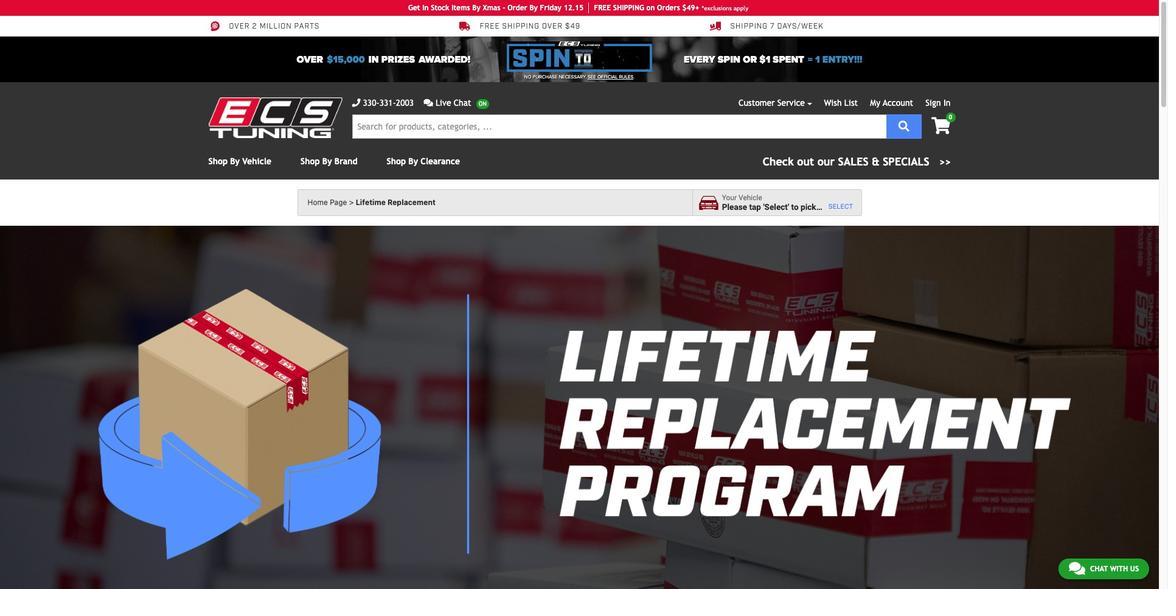 Task type: vqa. For each thing, say whether or not it's contained in the screenshot.
paint
no



Task type: describe. For each thing, give the bounding box(es) containing it.
comments image
[[424, 99, 433, 107]]

live chat link
[[424, 97, 489, 110]]

sign in link
[[926, 98, 951, 108]]

select
[[829, 203, 853, 210]]

get
[[408, 4, 420, 12]]

please
[[722, 202, 747, 212]]

with
[[1110, 565, 1128, 573]]

in
[[369, 53, 379, 65]]

to
[[791, 202, 799, 212]]

over $15,000 in prizes
[[297, 53, 415, 65]]

over
[[542, 22, 563, 31]]

331-
[[380, 98, 396, 108]]

.
[[634, 74, 635, 80]]

shop by vehicle link
[[208, 156, 271, 166]]

entry!!!
[[823, 53, 863, 65]]

1
[[815, 53, 820, 65]]

=
[[808, 53, 813, 65]]

sales
[[838, 155, 869, 168]]

over 2 million parts
[[229, 22, 320, 31]]

free shipping over $49 link
[[459, 21, 581, 32]]

shop for shop by vehicle
[[208, 156, 228, 166]]

million
[[260, 22, 292, 31]]

-
[[503, 4, 505, 12]]

sales & specials
[[838, 155, 930, 168]]

claim image
[[0, 226, 1159, 589]]

home page link
[[308, 198, 354, 207]]

my
[[870, 98, 881, 108]]

spent
[[773, 53, 804, 65]]

brand
[[335, 156, 358, 166]]

over for over $15,000 in prizes
[[297, 53, 323, 65]]

0 link
[[922, 113, 956, 136]]

xmas
[[483, 4, 501, 12]]

account
[[883, 98, 913, 108]]

free shipping over $49
[[480, 22, 581, 31]]

chat with us link
[[1059, 559, 1150, 579]]

ping
[[628, 4, 644, 12]]

your vehicle please tap 'select' to pick a vehicle
[[722, 193, 851, 212]]

12.15
[[564, 4, 584, 12]]

in for get
[[422, 4, 429, 12]]

days/week
[[777, 22, 824, 31]]

7
[[770, 22, 775, 31]]

ecs tuning 'spin to win' contest logo image
[[507, 41, 652, 72]]

prizes
[[381, 53, 415, 65]]

0
[[949, 114, 953, 120]]

by for shop by vehicle
[[230, 156, 240, 166]]

customer service
[[739, 98, 805, 108]]

page
[[330, 198, 347, 207]]

*exclusions apply link
[[702, 3, 749, 12]]

clearance
[[421, 156, 460, 166]]

my account
[[870, 98, 913, 108]]

tap
[[749, 202, 761, 212]]

sales & specials link
[[763, 153, 951, 170]]

330-331-2003 link
[[352, 97, 414, 110]]

stock
[[431, 4, 449, 12]]

home
[[308, 198, 328, 207]]

sign in
[[926, 98, 951, 108]]

us
[[1130, 565, 1139, 573]]

shopping cart image
[[932, 117, 951, 134]]

items
[[452, 4, 470, 12]]

lifetime replacement
[[356, 198, 436, 207]]

shop by brand
[[301, 156, 358, 166]]

specials
[[883, 155, 930, 168]]

330-
[[363, 98, 380, 108]]

$1
[[760, 53, 771, 65]]

on
[[647, 4, 655, 12]]

home page
[[308, 198, 347, 207]]

customer
[[739, 98, 775, 108]]

in for sign
[[944, 98, 951, 108]]

live
[[436, 98, 451, 108]]

shop by clearance
[[387, 156, 460, 166]]

phone image
[[352, 99, 361, 107]]

free
[[594, 4, 611, 12]]

2003
[[396, 98, 414, 108]]

1 horizontal spatial chat
[[1090, 565, 1108, 573]]

shop by brand link
[[301, 156, 358, 166]]



Task type: locate. For each thing, give the bounding box(es) containing it.
over 2 million parts link
[[208, 21, 320, 32]]

order
[[508, 4, 527, 12]]

shop
[[208, 156, 228, 166], [301, 156, 320, 166], [387, 156, 406, 166]]

parts
[[294, 22, 320, 31]]

get in stock items by xmas - order by friday 12.15
[[408, 4, 584, 12]]

&
[[872, 155, 880, 168]]

2 horizontal spatial shop
[[387, 156, 406, 166]]

over left 2
[[229, 22, 250, 31]]

every spin or $1 spent = 1 entry!!!
[[684, 53, 863, 65]]

3 shop from the left
[[387, 156, 406, 166]]

by right order at the top
[[530, 4, 538, 12]]

ship
[[613, 4, 628, 12]]

over for over 2 million parts
[[229, 22, 250, 31]]

every
[[684, 53, 715, 65]]

shop for shop by clearance
[[387, 156, 406, 166]]

shop by vehicle
[[208, 156, 271, 166]]

over
[[229, 22, 250, 31], [297, 53, 323, 65]]

by left the "brand" at the top
[[322, 156, 332, 166]]

0 vertical spatial chat
[[454, 98, 471, 108]]

apply
[[734, 5, 749, 11]]

in right get
[[422, 4, 429, 12]]

a
[[818, 202, 823, 212]]

$49+
[[682, 4, 700, 12]]

chat with us
[[1090, 565, 1139, 573]]

1 vertical spatial vehicle
[[739, 193, 762, 202]]

purchase
[[533, 74, 558, 80]]

wish list link
[[824, 98, 858, 108]]

shipping
[[502, 22, 540, 31]]

0 vertical spatial vehicle
[[242, 156, 271, 166]]

vehicle inside your vehicle please tap 'select' to pick a vehicle
[[739, 193, 762, 202]]

shipping 7 days/week
[[731, 22, 824, 31]]

chat
[[454, 98, 471, 108], [1090, 565, 1108, 573]]

shop by clearance link
[[387, 156, 460, 166]]

free
[[480, 22, 500, 31]]

chat right live
[[454, 98, 471, 108]]

0 horizontal spatial shop
[[208, 156, 228, 166]]

vehicle down ecs tuning image
[[242, 156, 271, 166]]

in right sign
[[944, 98, 951, 108]]

sign
[[926, 98, 941, 108]]

$15,000
[[327, 53, 365, 65]]

chat left with at the right
[[1090, 565, 1108, 573]]

necessary.
[[559, 74, 587, 80]]

service
[[778, 98, 805, 108]]

no purchase necessary. see official rules .
[[524, 74, 635, 80]]

vehicle
[[825, 202, 851, 212]]

0 horizontal spatial in
[[422, 4, 429, 12]]

spin
[[718, 53, 741, 65]]

wish
[[824, 98, 842, 108]]

1 vertical spatial in
[[944, 98, 951, 108]]

330-331-2003
[[363, 98, 414, 108]]

by
[[472, 4, 481, 12], [530, 4, 538, 12], [230, 156, 240, 166], [322, 156, 332, 166], [409, 156, 418, 166]]

lifetime
[[356, 198, 386, 207]]

1 horizontal spatial over
[[297, 53, 323, 65]]

orders
[[657, 4, 680, 12]]

1 vertical spatial chat
[[1090, 565, 1108, 573]]

vehicle up tap
[[739, 193, 762, 202]]

1 horizontal spatial in
[[944, 98, 951, 108]]

list
[[845, 98, 858, 108]]

comments image
[[1069, 561, 1086, 576]]

your
[[722, 193, 737, 202]]

2 shop from the left
[[301, 156, 320, 166]]

live chat
[[436, 98, 471, 108]]

by for shop by brand
[[322, 156, 332, 166]]

by left clearance in the top left of the page
[[409, 156, 418, 166]]

1 horizontal spatial shop
[[301, 156, 320, 166]]

1 horizontal spatial vehicle
[[739, 193, 762, 202]]

shop for shop by brand
[[301, 156, 320, 166]]

or
[[743, 53, 757, 65]]

0 horizontal spatial vehicle
[[242, 156, 271, 166]]

in
[[422, 4, 429, 12], [944, 98, 951, 108]]

rules
[[619, 74, 634, 80]]

2
[[252, 22, 257, 31]]

see
[[588, 74, 596, 80]]

ecs tuning image
[[208, 97, 342, 138]]

1 vertical spatial over
[[297, 53, 323, 65]]

0 horizontal spatial chat
[[454, 98, 471, 108]]

see official rules link
[[588, 74, 634, 81]]

friday
[[540, 4, 562, 12]]

no
[[524, 74, 532, 80]]

replacement
[[388, 198, 436, 207]]

wish list
[[824, 98, 858, 108]]

shipping 7 days/week link
[[710, 21, 824, 32]]

official
[[598, 74, 618, 80]]

by for shop by clearance
[[409, 156, 418, 166]]

by down ecs tuning image
[[230, 156, 240, 166]]

select link
[[829, 201, 853, 211]]

over down parts
[[297, 53, 323, 65]]

shipping
[[731, 22, 768, 31]]

0 horizontal spatial over
[[229, 22, 250, 31]]

customer service button
[[739, 97, 812, 110]]

search image
[[899, 120, 910, 131]]

by left xmas
[[472, 4, 481, 12]]

Search text field
[[352, 114, 887, 139]]

free ship ping on orders $49+ *exclusions apply
[[594, 4, 749, 12]]

0 vertical spatial in
[[422, 4, 429, 12]]

vehicle
[[242, 156, 271, 166], [739, 193, 762, 202]]

1 shop from the left
[[208, 156, 228, 166]]

0 vertical spatial over
[[229, 22, 250, 31]]

*exclusions
[[702, 5, 732, 11]]

'select'
[[763, 202, 789, 212]]

$49
[[565, 22, 581, 31]]



